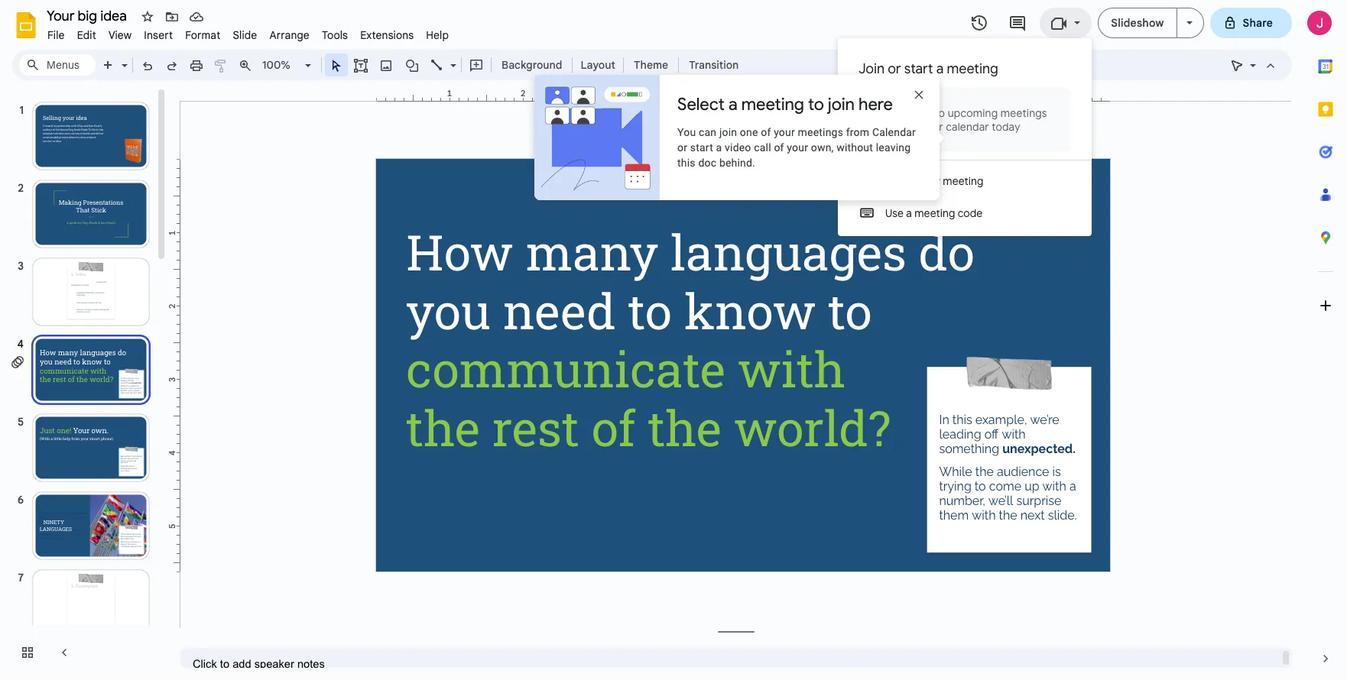 Task type: locate. For each thing, give the bounding box(es) containing it.
0 vertical spatial a
[[729, 94, 738, 115]]

from
[[846, 126, 870, 138]]

Rename text field
[[41, 6, 135, 24]]

join
[[828, 94, 855, 115], [720, 126, 737, 138]]

shape image
[[403, 54, 421, 76]]

1 horizontal spatial of
[[774, 141, 784, 154]]

file menu item
[[41, 26, 71, 44]]

0 horizontal spatial join
[[720, 126, 737, 138]]

menu bar inside menu bar banner
[[41, 20, 455, 45]]

a inside the you can join one of your meetings from calendar or start a video call of your own, without leaving this doc behind.
[[716, 141, 722, 154]]

presentation options image
[[1187, 21, 1193, 24]]

view menu item
[[102, 26, 138, 44]]

calendar
[[873, 126, 916, 138]]

transition
[[689, 58, 739, 72]]

of right call
[[774, 141, 784, 154]]

theme
[[634, 58, 669, 72]]

meeting
[[742, 94, 805, 115]]

a
[[729, 94, 738, 115], [716, 141, 722, 154]]

your left "own,"
[[787, 141, 809, 154]]

navigation
[[0, 86, 168, 681]]

tab list inside menu bar banner
[[1305, 45, 1348, 638]]

of up call
[[761, 126, 771, 138]]

help
[[426, 28, 449, 42]]

1 horizontal spatial a
[[729, 94, 738, 115]]

of
[[761, 126, 771, 138], [774, 141, 784, 154]]

layout button
[[576, 54, 620, 76]]

help menu item
[[420, 26, 455, 44]]

a right start
[[716, 141, 722, 154]]

background
[[502, 58, 563, 72]]

select line image
[[447, 55, 457, 60]]

0 vertical spatial of
[[761, 126, 771, 138]]

share
[[1243, 16, 1273, 30]]

background button
[[495, 54, 569, 76]]

file
[[47, 28, 65, 42]]

menu bar
[[41, 20, 455, 45]]

join up video
[[720, 126, 737, 138]]

tools
[[322, 28, 348, 42]]

your down select a meeting to join here
[[774, 126, 795, 138]]

0 horizontal spatial a
[[716, 141, 722, 154]]

1 vertical spatial a
[[716, 141, 722, 154]]

a right select
[[729, 94, 738, 115]]

join right to on the right top of the page
[[828, 94, 855, 115]]

layout
[[581, 58, 616, 72]]

share button
[[1210, 8, 1293, 38]]

or
[[678, 141, 688, 154]]

0 vertical spatial join
[[828, 94, 855, 115]]

Zoom text field
[[260, 54, 303, 76]]

call
[[754, 141, 772, 154]]

insert image image
[[377, 54, 395, 76]]

doc
[[699, 157, 717, 169]]

select a meeting to join here alert dialog
[[535, 75, 946, 200]]

meetings
[[798, 126, 844, 138]]

Star checkbox
[[137, 6, 158, 28]]

1 vertical spatial your
[[787, 141, 809, 154]]

tab list
[[1305, 45, 1348, 638]]

slide menu item
[[227, 26, 263, 44]]

Zoom field
[[258, 54, 318, 76]]

here
[[859, 94, 893, 115]]

your
[[774, 126, 795, 138], [787, 141, 809, 154]]

select
[[678, 94, 725, 115]]

can
[[699, 126, 717, 138]]

navigation inside the select a meeting to join here application
[[0, 86, 168, 681]]

select a meeting to join here
[[678, 94, 893, 115]]

1 vertical spatial join
[[720, 126, 737, 138]]

menu bar containing file
[[41, 20, 455, 45]]

tools menu item
[[316, 26, 354, 44]]

0 vertical spatial your
[[774, 126, 795, 138]]

format
[[185, 28, 221, 42]]



Task type: describe. For each thing, give the bounding box(es) containing it.
edit menu item
[[71, 26, 102, 44]]

theme button
[[627, 54, 675, 76]]

slideshow
[[1112, 16, 1164, 30]]

you can join one of your meetings from calendar or start a video call of your own, without leaving this doc behind.
[[678, 126, 916, 169]]

extensions
[[360, 28, 414, 42]]

start
[[691, 141, 714, 154]]

insert
[[144, 28, 173, 42]]

1 vertical spatial of
[[774, 141, 784, 154]]

main toolbar
[[55, 0, 747, 676]]

insert menu item
[[138, 26, 179, 44]]

video
[[725, 141, 751, 154]]

leaving
[[876, 141, 911, 154]]

to
[[809, 94, 824, 115]]

edit
[[77, 28, 96, 42]]

slide
[[233, 28, 257, 42]]

select a meeting to join here application
[[0, 0, 1348, 681]]

Menus field
[[19, 54, 96, 76]]

live pointer settings image
[[1247, 55, 1257, 60]]

behind.
[[720, 157, 756, 169]]

arrange
[[270, 28, 310, 42]]

new slide with layout image
[[118, 55, 128, 60]]

one
[[740, 126, 758, 138]]

slideshow button
[[1099, 8, 1177, 38]]

view
[[109, 28, 132, 42]]

arrange menu item
[[263, 26, 316, 44]]

own,
[[811, 141, 834, 154]]

extensions menu item
[[354, 26, 420, 44]]

transition button
[[682, 54, 746, 76]]

0 horizontal spatial of
[[761, 126, 771, 138]]

1 horizontal spatial join
[[828, 94, 855, 115]]

join inside the you can join one of your meetings from calendar or start a video call of your own, without leaving this doc behind.
[[720, 126, 737, 138]]

without
[[837, 141, 874, 154]]

this
[[678, 157, 696, 169]]

menu bar banner
[[0, 0, 1348, 681]]

you
[[678, 126, 696, 138]]

mode and view toolbar
[[1225, 50, 1283, 80]]

format menu item
[[179, 26, 227, 44]]



Task type: vqa. For each thing, say whether or not it's contained in the screenshot.
IMPORT THEME button
no



